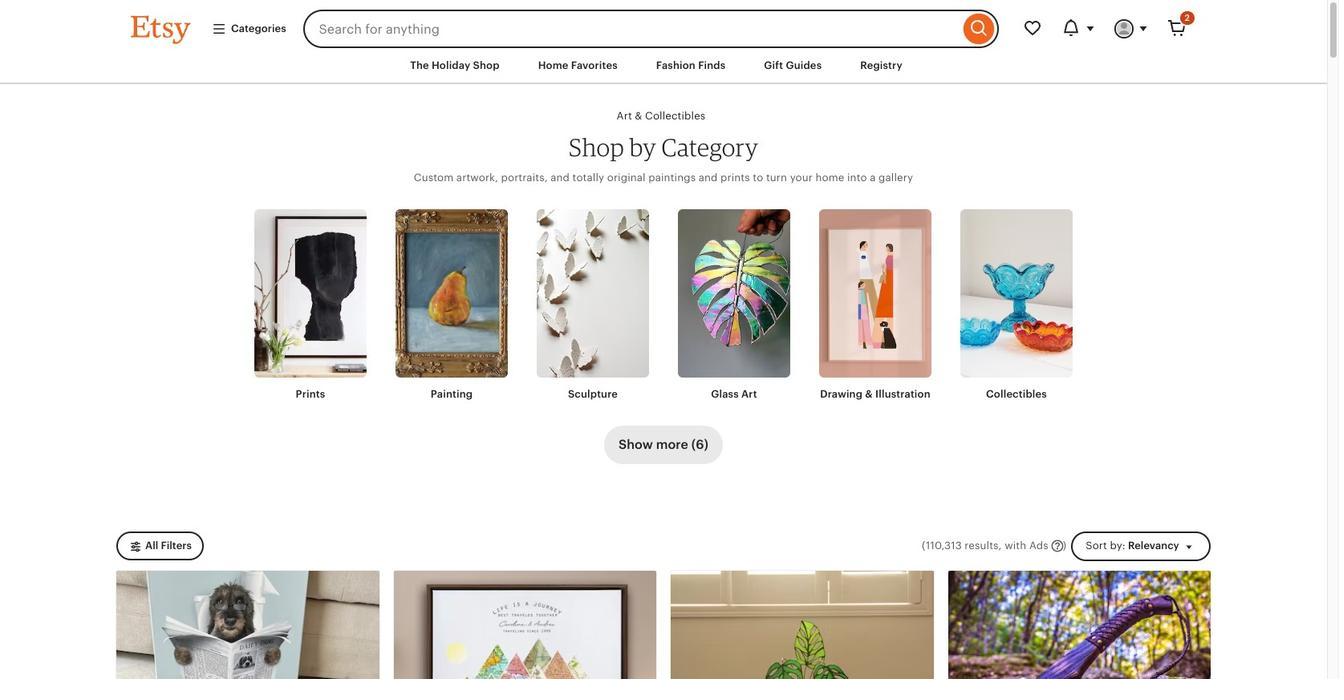 Task type: locate. For each thing, give the bounding box(es) containing it.
sculpture link
[[537, 209, 649, 402]]

a
[[870, 172, 876, 184]]

gift guides
[[764, 59, 822, 71]]

0 horizontal spatial &
[[635, 110, 642, 122]]

shop
[[473, 59, 500, 71], [569, 132, 624, 162]]

drawing & illustration link
[[819, 209, 932, 402]]

and left prints
[[699, 172, 718, 184]]

original
[[607, 172, 646, 184]]

menu bar
[[102, 48, 1225, 84]]

painting link
[[396, 209, 508, 402]]

1 horizontal spatial &
[[865, 388, 873, 400]]

(6)
[[692, 438, 709, 453]]

art & collectibles
[[617, 110, 706, 122]]

glass
[[711, 388, 739, 400]]

1 horizontal spatial art
[[742, 388, 757, 400]]

0 horizontal spatial shop
[[473, 59, 500, 71]]

)
[[1063, 540, 1067, 552]]

paintings
[[649, 172, 696, 184]]

1 horizontal spatial collectibles
[[986, 388, 1047, 400]]

0 vertical spatial &
[[635, 110, 642, 122]]

and left the totally
[[551, 172, 570, 184]]

beautiful custom handmade viking forged axe, groomsmen gift , birthday gift, collectibles axe , gift for him , anniversary gift for husband image
[[948, 571, 1211, 680]]

(
[[922, 540, 926, 552]]

monstera 1 set of 3 table stained glass decor,fake monstera plant,monstera plant decor,house desk plant,nature home decor, nature ornament image
[[671, 571, 934, 680]]

category
[[662, 132, 758, 162]]

artwork,
[[456, 172, 498, 184]]

shop right holiday
[[473, 59, 500, 71]]

110,313
[[926, 540, 962, 552]]

& for illustration
[[865, 388, 873, 400]]

gallery
[[879, 172, 913, 184]]

0 vertical spatial shop
[[473, 59, 500, 71]]

1 horizontal spatial shop
[[569, 132, 624, 162]]

illustration
[[876, 388, 931, 400]]

custom
[[414, 172, 454, 184]]

into
[[847, 172, 867, 184]]

registry link
[[848, 51, 915, 80]]

the holiday shop link
[[398, 51, 512, 80]]

holiday
[[432, 59, 471, 71]]

custom artwork, portraits, and totally original paintings and prints to turn your home into a gallery
[[414, 172, 913, 184]]

and
[[551, 172, 570, 184], [699, 172, 718, 184]]

none search field inside the categories banner
[[303, 10, 999, 48]]

prints link
[[254, 209, 367, 402]]

personalized adventure map, mountain wall art, map art, custom travel map, anniversary gift for couples, personalized christmas gifts image
[[394, 571, 656, 680]]

& up by
[[635, 110, 642, 122]]

&
[[635, 110, 642, 122], [865, 388, 873, 400]]

by:
[[1110, 540, 1126, 552]]

all filters button
[[116, 532, 204, 561]]

shop up the totally
[[569, 132, 624, 162]]

the
[[410, 59, 429, 71]]

by
[[630, 132, 656, 162]]

shop inside menu bar
[[473, 59, 500, 71]]

art right glass
[[742, 388, 757, 400]]

art
[[617, 110, 632, 122], [742, 388, 757, 400]]

sculpture
[[568, 388, 618, 400]]

fashion
[[656, 59, 696, 71]]

home
[[816, 172, 845, 184]]

painting
[[431, 388, 473, 400]]

None search field
[[303, 10, 999, 48]]

sort
[[1086, 540, 1107, 552]]

0 horizontal spatial art
[[617, 110, 632, 122]]

shop by category
[[569, 132, 758, 162]]

ads
[[1029, 540, 1049, 552]]

all
[[145, 540, 158, 552]]

art up by
[[617, 110, 632, 122]]

collectibles
[[645, 110, 706, 122], [986, 388, 1047, 400]]

& right drawing
[[865, 388, 873, 400]]

0 horizontal spatial and
[[551, 172, 570, 184]]

1 vertical spatial &
[[865, 388, 873, 400]]

home favorites
[[538, 59, 618, 71]]

gift
[[764, 59, 783, 71]]

drawing
[[820, 388, 863, 400]]

favorites
[[571, 59, 618, 71]]

0 horizontal spatial collectibles
[[645, 110, 706, 122]]

1 vertical spatial collectibles
[[986, 388, 1047, 400]]

1 horizontal spatial and
[[699, 172, 718, 184]]

Search for anything text field
[[303, 10, 960, 48]]

your
[[790, 172, 813, 184]]

the holiday shop
[[410, 59, 500, 71]]

0 vertical spatial collectibles
[[645, 110, 706, 122]]



Task type: describe. For each thing, give the bounding box(es) containing it.
categories
[[231, 22, 286, 34]]

collectibles link
[[961, 209, 1073, 402]]

show more (6) button
[[604, 426, 723, 465]]

categories banner
[[102, 0, 1225, 48]]

prints
[[721, 172, 750, 184]]

categories button
[[200, 14, 298, 43]]

2 and from the left
[[699, 172, 718, 184]]

filters
[[161, 540, 192, 552]]

with ads
[[1005, 540, 1049, 552]]

guides
[[786, 59, 822, 71]]

& for collectibles
[[635, 110, 642, 122]]

menu bar containing the holiday shop
[[102, 48, 1225, 84]]

1 vertical spatial shop
[[569, 132, 624, 162]]

all filters
[[145, 540, 192, 552]]

custom pet portrait, dog read newspaper in toilet, funny pet portrait, pet customization, kids bathroom wall art, personalized cat dog gift image
[[116, 571, 379, 680]]

2 link
[[1158, 10, 1196, 48]]

to
[[753, 172, 763, 184]]

finds
[[698, 59, 726, 71]]

fashion finds link
[[644, 51, 738, 80]]

( 110,313 results,
[[922, 540, 1002, 552]]

totally
[[573, 172, 604, 184]]

registry
[[860, 59, 903, 71]]

1 and from the left
[[551, 172, 570, 184]]

turn
[[766, 172, 787, 184]]

prints
[[296, 388, 325, 400]]

0 vertical spatial art
[[617, 110, 632, 122]]

drawing & illustration
[[820, 388, 931, 400]]

home favorites link
[[526, 51, 630, 80]]

show
[[619, 438, 653, 453]]

show more (6)
[[619, 438, 709, 453]]

1 vertical spatial art
[[742, 388, 757, 400]]

glass art
[[711, 388, 757, 400]]

glass art link
[[678, 209, 790, 402]]

home
[[538, 59, 569, 71]]

2
[[1185, 13, 1190, 22]]

fashion finds
[[656, 59, 726, 71]]

sort by: relevancy
[[1086, 540, 1180, 552]]

relevancy
[[1128, 540, 1180, 552]]

portraits,
[[501, 172, 548, 184]]

with
[[1005, 540, 1027, 552]]

results,
[[965, 540, 1002, 552]]

gift guides link
[[752, 51, 834, 80]]

more
[[656, 438, 688, 453]]



Task type: vqa. For each thing, say whether or not it's contained in the screenshot.
into
yes



